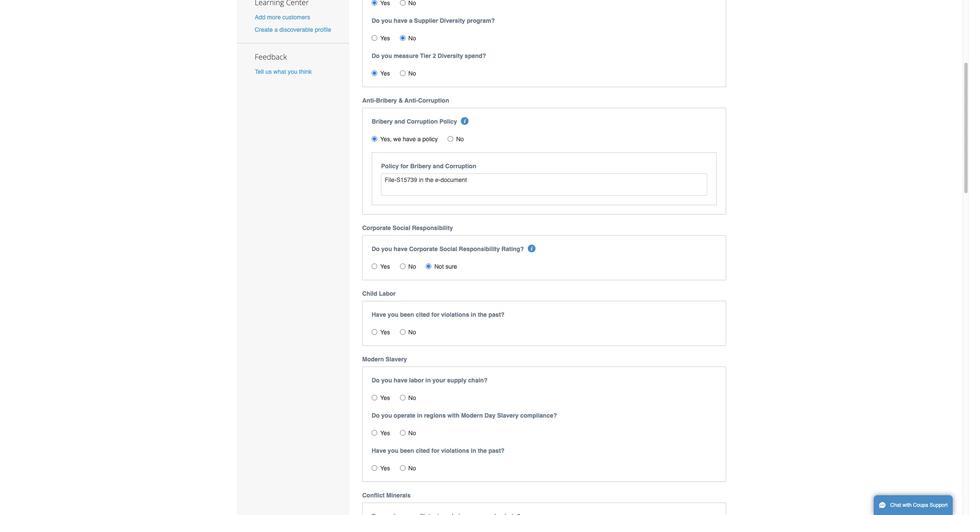 Task type: describe. For each thing, give the bounding box(es) containing it.
0 horizontal spatial policy
[[381, 163, 399, 170]]

0 vertical spatial for
[[401, 163, 409, 170]]

you left measure
[[381, 52, 392, 59]]

1 been from the top
[[400, 311, 414, 318]]

create a discoverable profile
[[255, 26, 331, 33]]

tier
[[420, 52, 431, 59]]

2 cited from the top
[[416, 447, 430, 454]]

1 anti- from the left
[[362, 97, 376, 104]]

1 vertical spatial social
[[439, 246, 457, 252]]

7 yes from the top
[[380, 465, 390, 472]]

2 violations from the top
[[441, 447, 469, 454]]

supplier
[[414, 17, 438, 24]]

1 vertical spatial corruption
[[407, 118, 438, 125]]

2 the from the top
[[478, 447, 487, 454]]

1 the from the top
[[478, 311, 487, 318]]

spend?
[[465, 52, 486, 59]]

policy
[[423, 136, 438, 143]]

diversity for supplier
[[440, 17, 465, 24]]

what
[[273, 68, 286, 75]]

discoverable
[[279, 26, 313, 33]]

0 vertical spatial policy
[[439, 118, 457, 125]]

do you have corporate social responsibility rating?
[[372, 246, 524, 252]]

us
[[265, 68, 272, 75]]

additional information image for bribery and corruption policy
[[461, 117, 469, 125]]

rating?
[[502, 246, 524, 252]]

0 vertical spatial bribery
[[376, 97, 397, 104]]

bribery and corruption policy
[[372, 118, 457, 125]]

do for do you have corporate social responsibility rating?
[[372, 246, 380, 252]]

2 have from the top
[[372, 447, 386, 454]]

0 vertical spatial corporate
[[362, 225, 391, 231]]

0 horizontal spatial modern
[[362, 356, 384, 363]]

1 yes from the top
[[380, 35, 390, 42]]

chat with coupa support button
[[874, 495, 953, 515]]

tell us what you think
[[255, 68, 312, 75]]

0 vertical spatial with
[[448, 412, 460, 419]]

not
[[434, 263, 444, 270]]

tell us what you think button
[[255, 68, 312, 76]]

2
[[433, 52, 436, 59]]

2 anti- from the left
[[405, 97, 418, 104]]

do for do you have labor in your supply chain?
[[372, 377, 380, 384]]

0 horizontal spatial responsibility
[[412, 225, 453, 231]]

sure
[[446, 263, 457, 270]]

add
[[255, 14, 265, 21]]

2 been from the top
[[400, 447, 414, 454]]

you down "corporate social responsibility"
[[381, 246, 392, 252]]

do for do you measure tier 2 diversity spend?
[[372, 52, 380, 59]]

1 vertical spatial responsibility
[[459, 246, 500, 252]]

you left operate
[[381, 412, 392, 419]]

0 horizontal spatial a
[[274, 26, 278, 33]]

add more customers
[[255, 14, 310, 21]]

you down operate
[[388, 447, 398, 454]]

day
[[485, 412, 496, 419]]

1 vertical spatial slavery
[[497, 412, 519, 419]]

conflict
[[362, 492, 385, 499]]

tell
[[255, 68, 264, 75]]

profile
[[315, 26, 331, 33]]

4 yes from the top
[[380, 329, 390, 336]]

have for in
[[394, 377, 407, 384]]

do you have a supplier diversity program?
[[372, 17, 495, 24]]

child
[[362, 290, 377, 297]]

have for policy
[[403, 136, 416, 143]]

feedback
[[255, 52, 287, 62]]

your
[[432, 377, 446, 384]]

chat with coupa support
[[890, 502, 948, 508]]

more
[[267, 14, 281, 21]]



Task type: vqa. For each thing, say whether or not it's contained in the screenshot.
navigation
no



Task type: locate. For each thing, give the bounding box(es) containing it.
a for yes,
[[417, 136, 421, 143]]

anti- left &
[[362, 97, 376, 104]]

0 vertical spatial cited
[[416, 311, 430, 318]]

policy
[[439, 118, 457, 125], [381, 163, 399, 170]]

slavery
[[386, 356, 407, 363], [497, 412, 519, 419]]

1 do from the top
[[372, 17, 380, 24]]

corruption for and
[[445, 163, 476, 170]]

1 cited from the top
[[416, 311, 430, 318]]

1 have you been cited for violations in the past? from the top
[[372, 311, 505, 318]]

social
[[393, 225, 410, 231], [439, 246, 457, 252]]

1 past? from the top
[[489, 311, 505, 318]]

coupa
[[913, 502, 928, 508]]

2 horizontal spatial a
[[417, 136, 421, 143]]

1 vertical spatial policy
[[381, 163, 399, 170]]

None radio
[[372, 0, 377, 6], [372, 35, 377, 41], [400, 35, 405, 41], [400, 264, 405, 269], [426, 264, 431, 269], [400, 329, 405, 335], [372, 395, 377, 401], [372, 465, 377, 471], [400, 465, 405, 471], [372, 0, 377, 6], [372, 35, 377, 41], [400, 35, 405, 41], [400, 264, 405, 269], [426, 264, 431, 269], [400, 329, 405, 335], [372, 395, 377, 401], [372, 465, 377, 471], [400, 465, 405, 471]]

compliance?
[[520, 412, 557, 419]]

slavery right day
[[497, 412, 519, 419]]

modern
[[362, 356, 384, 363], [461, 412, 483, 419]]

1 vertical spatial bribery
[[372, 118, 393, 125]]

with right chat in the right bottom of the page
[[903, 502, 912, 508]]

you
[[381, 17, 392, 24], [381, 52, 392, 59], [288, 68, 298, 75], [381, 246, 392, 252], [388, 311, 398, 318], [381, 377, 392, 384], [381, 412, 392, 419], [388, 447, 398, 454]]

violations
[[441, 311, 469, 318], [441, 447, 469, 454]]

regions
[[424, 412, 446, 419]]

with right regions
[[448, 412, 460, 419]]

responsibility
[[412, 225, 453, 231], [459, 246, 500, 252]]

have for supplier
[[394, 17, 407, 24]]

you down labor
[[388, 311, 398, 318]]

2 yes from the top
[[380, 70, 390, 77]]

do you measure tier 2 diversity spend?
[[372, 52, 486, 59]]

1 violations from the top
[[441, 311, 469, 318]]

child labor
[[362, 290, 396, 297]]

1 vertical spatial have you been cited for violations in the past?
[[372, 447, 505, 454]]

have down "corporate social responsibility"
[[394, 246, 407, 252]]

we
[[393, 136, 401, 143]]

1 horizontal spatial with
[[903, 502, 912, 508]]

operate
[[394, 412, 415, 419]]

customers
[[282, 14, 310, 21]]

0 vertical spatial slavery
[[386, 356, 407, 363]]

responsibility left rating?
[[459, 246, 500, 252]]

anti-bribery & anti-corruption
[[362, 97, 449, 104]]

1 horizontal spatial and
[[433, 163, 444, 170]]

with
[[448, 412, 460, 419], [903, 502, 912, 508]]

with inside button
[[903, 502, 912, 508]]

you inside button
[[288, 68, 298, 75]]

in
[[471, 311, 476, 318], [425, 377, 431, 384], [417, 412, 422, 419], [471, 447, 476, 454]]

additional information image
[[461, 117, 469, 125], [528, 245, 536, 252]]

and down policy
[[433, 163, 444, 170]]

0 horizontal spatial with
[[448, 412, 460, 419]]

a left policy
[[417, 136, 421, 143]]

have right the 'we'
[[403, 136, 416, 143]]

have for social
[[394, 246, 407, 252]]

diversity right 2
[[438, 52, 463, 59]]

the
[[478, 311, 487, 318], [478, 447, 487, 454]]

you left "think"
[[288, 68, 298, 75]]

have left labor
[[394, 377, 407, 384]]

been
[[400, 311, 414, 318], [400, 447, 414, 454]]

cited
[[416, 311, 430, 318], [416, 447, 430, 454]]

0 vertical spatial past?
[[489, 311, 505, 318]]

2 do from the top
[[372, 52, 380, 59]]

6 yes from the top
[[380, 430, 390, 437]]

1 vertical spatial corporate
[[409, 246, 438, 252]]

0 vertical spatial social
[[393, 225, 410, 231]]

3 yes from the top
[[380, 263, 390, 270]]

1 vertical spatial been
[[400, 447, 414, 454]]

a right create
[[274, 26, 278, 33]]

supply
[[447, 377, 467, 384]]

1 horizontal spatial policy
[[439, 118, 457, 125]]

0 horizontal spatial social
[[393, 225, 410, 231]]

do for do you operate in regions with modern day slavery compliance?
[[372, 412, 380, 419]]

1 vertical spatial violations
[[441, 447, 469, 454]]

1 vertical spatial diversity
[[438, 52, 463, 59]]

2 vertical spatial for
[[431, 447, 440, 454]]

None radio
[[400, 0, 405, 6], [372, 71, 377, 76], [400, 71, 405, 76], [372, 136, 377, 142], [448, 136, 453, 142], [372, 264, 377, 269], [372, 329, 377, 335], [400, 395, 405, 401], [372, 430, 377, 436], [400, 430, 405, 436], [400, 0, 405, 6], [372, 71, 377, 76], [400, 71, 405, 76], [372, 136, 377, 142], [448, 136, 453, 142], [372, 264, 377, 269], [372, 329, 377, 335], [400, 395, 405, 401], [372, 430, 377, 436], [400, 430, 405, 436]]

1 vertical spatial have
[[372, 447, 386, 454]]

0 vertical spatial the
[[478, 311, 487, 318]]

2 vertical spatial corruption
[[445, 163, 476, 170]]

bribery up yes,
[[372, 118, 393, 125]]

3 do from the top
[[372, 246, 380, 252]]

5 yes from the top
[[380, 395, 390, 401]]

1 horizontal spatial modern
[[461, 412, 483, 419]]

chain?
[[468, 377, 488, 384]]

0 vertical spatial a
[[409, 17, 412, 24]]

you left supplier
[[381, 17, 392, 24]]

1 vertical spatial a
[[274, 26, 278, 33]]

corruption
[[418, 97, 449, 104], [407, 118, 438, 125], [445, 163, 476, 170]]

0 horizontal spatial and
[[394, 118, 405, 125]]

a for do
[[409, 17, 412, 24]]

2 have you been cited for violations in the past? from the top
[[372, 447, 505, 454]]

do you operate in regions with modern day slavery compliance?
[[372, 412, 557, 419]]

0 vertical spatial corruption
[[418, 97, 449, 104]]

0 vertical spatial and
[[394, 118, 405, 125]]

additional information image for do you have corporate social responsibility rating?
[[528, 245, 536, 252]]

you down modern slavery
[[381, 377, 392, 384]]

policy for bribery and corruption
[[381, 163, 476, 170]]

1 vertical spatial past?
[[489, 447, 505, 454]]

1 horizontal spatial responsibility
[[459, 246, 500, 252]]

corporate
[[362, 225, 391, 231], [409, 246, 438, 252]]

1 horizontal spatial corporate
[[409, 246, 438, 252]]

labor
[[379, 290, 396, 297]]

0 vertical spatial have you been cited for violations in the past?
[[372, 311, 505, 318]]

2 vertical spatial bribery
[[410, 163, 431, 170]]

1 vertical spatial for
[[431, 311, 440, 318]]

think
[[299, 68, 312, 75]]

0 horizontal spatial anti-
[[362, 97, 376, 104]]

support
[[930, 502, 948, 508]]

have
[[394, 17, 407, 24], [403, 136, 416, 143], [394, 246, 407, 252], [394, 377, 407, 384]]

bribery
[[376, 97, 397, 104], [372, 118, 393, 125], [410, 163, 431, 170]]

0 vertical spatial additional information image
[[461, 117, 469, 125]]

not sure
[[434, 263, 457, 270]]

chat
[[890, 502, 901, 508]]

diversity right supplier
[[440, 17, 465, 24]]

corruption for anti-
[[418, 97, 449, 104]]

1 vertical spatial with
[[903, 502, 912, 508]]

have
[[372, 311, 386, 318], [372, 447, 386, 454]]

do
[[372, 17, 380, 24], [372, 52, 380, 59], [372, 246, 380, 252], [372, 377, 380, 384], [372, 412, 380, 419]]

create
[[255, 26, 273, 33]]

2 vertical spatial a
[[417, 136, 421, 143]]

1 horizontal spatial additional information image
[[528, 245, 536, 252]]

1 vertical spatial modern
[[461, 412, 483, 419]]

diversity for 2
[[438, 52, 463, 59]]

&
[[399, 97, 403, 104]]

for
[[401, 163, 409, 170], [431, 311, 440, 318], [431, 447, 440, 454]]

and
[[394, 118, 405, 125], [433, 163, 444, 170]]

1 vertical spatial and
[[433, 163, 444, 170]]

1 vertical spatial additional information image
[[528, 245, 536, 252]]

slavery up do you have labor in your supply chain?
[[386, 356, 407, 363]]

2 past? from the top
[[489, 447, 505, 454]]

responsibility up do you have corporate social responsibility rating?
[[412, 225, 453, 231]]

0 horizontal spatial slavery
[[386, 356, 407, 363]]

1 horizontal spatial a
[[409, 17, 412, 24]]

past?
[[489, 311, 505, 318], [489, 447, 505, 454]]

minerals
[[386, 492, 411, 499]]

0 vertical spatial modern
[[362, 356, 384, 363]]

yes, we have a policy
[[380, 136, 438, 143]]

4 do from the top
[[372, 377, 380, 384]]

anti- right &
[[405, 97, 418, 104]]

diversity
[[440, 17, 465, 24], [438, 52, 463, 59]]

0 vertical spatial responsibility
[[412, 225, 453, 231]]

no
[[408, 35, 416, 42], [408, 70, 416, 77], [456, 136, 464, 143], [408, 263, 416, 270], [408, 329, 416, 336], [408, 395, 416, 401], [408, 430, 416, 437], [408, 465, 416, 472]]

have you been cited for violations in the past?
[[372, 311, 505, 318], [372, 447, 505, 454]]

anti-
[[362, 97, 376, 104], [405, 97, 418, 104]]

do you have labor in your supply chain?
[[372, 377, 488, 384]]

1 horizontal spatial slavery
[[497, 412, 519, 419]]

program?
[[467, 17, 495, 24]]

bribery left &
[[376, 97, 397, 104]]

1 horizontal spatial social
[[439, 246, 457, 252]]

bribery down policy
[[410, 163, 431, 170]]

Policy for Bribery and Corruption text field
[[381, 174, 707, 196]]

1 vertical spatial cited
[[416, 447, 430, 454]]

0 vertical spatial violations
[[441, 311, 469, 318]]

1 have from the top
[[372, 311, 386, 318]]

a
[[409, 17, 412, 24], [274, 26, 278, 33], [417, 136, 421, 143]]

measure
[[394, 52, 418, 59]]

add more customers link
[[255, 14, 310, 21]]

0 vertical spatial diversity
[[440, 17, 465, 24]]

yes,
[[380, 136, 392, 143]]

yes
[[380, 35, 390, 42], [380, 70, 390, 77], [380, 263, 390, 270], [380, 329, 390, 336], [380, 395, 390, 401], [380, 430, 390, 437], [380, 465, 390, 472]]

0 vertical spatial been
[[400, 311, 414, 318]]

and up the 'we'
[[394, 118, 405, 125]]

labor
[[409, 377, 424, 384]]

0 vertical spatial have
[[372, 311, 386, 318]]

5 do from the top
[[372, 412, 380, 419]]

0 horizontal spatial additional information image
[[461, 117, 469, 125]]

corporate social responsibility
[[362, 225, 453, 231]]

modern slavery
[[362, 356, 407, 363]]

0 horizontal spatial corporate
[[362, 225, 391, 231]]

1 horizontal spatial anti-
[[405, 97, 418, 104]]

1 vertical spatial the
[[478, 447, 487, 454]]

create a discoverable profile link
[[255, 26, 331, 33]]

do for do you have a supplier diversity program?
[[372, 17, 380, 24]]

have left supplier
[[394, 17, 407, 24]]

a left supplier
[[409, 17, 412, 24]]

conflict minerals
[[362, 492, 411, 499]]



